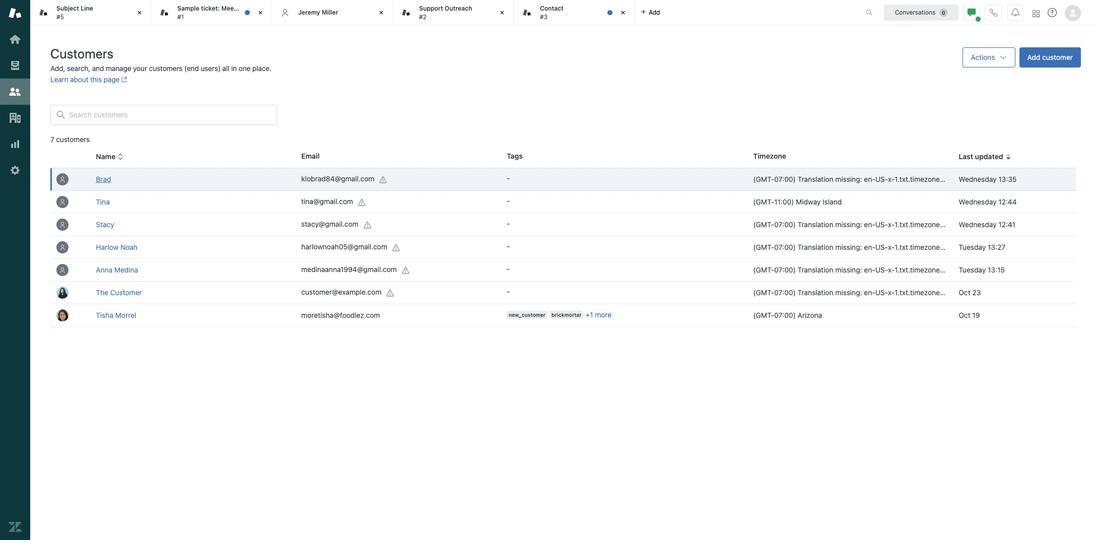 Task type: describe. For each thing, give the bounding box(es) containing it.
tuesday 13:27
[[959, 243, 1006, 252]]

about
[[70, 75, 88, 84]]

customers add, search, and manage your customers (end users) all in one place.
[[50, 46, 272, 73]]

more
[[595, 311, 612, 319]]

add,
[[50, 64, 65, 73]]

ticket:
[[201, 5, 220, 12]]

support
[[419, 5, 443, 12]]

support outreach #2
[[419, 5, 473, 20]]

- for harlownoah05@gmail.com
[[507, 242, 510, 251]]

tisha morrel link
[[96, 311, 136, 320]]

x- for oct 23
[[889, 288, 895, 297]]

island
[[823, 198, 842, 206]]

medinaanna1994@gmail.com
[[302, 265, 397, 274]]

(gmt- for wednesday 13:35
[[754, 175, 775, 183]]

users)
[[201, 64, 221, 73]]

07:00) for oct 23
[[775, 288, 796, 297]]

harlow noah
[[96, 243, 138, 252]]

brad
[[96, 175, 111, 183]]

07:00) for oct 19
[[775, 311, 796, 320]]

notifications image
[[1012, 8, 1020, 16]]

zendesk image
[[9, 521, 22, 534]]

medina
[[114, 266, 138, 274]]

- for medinaanna1994@gmail.com
[[507, 265, 510, 273]]

all
[[223, 64, 230, 73]]

learn about this page link
[[50, 75, 127, 84]]

admin image
[[9, 164, 22, 177]]

us- for wednesday 12:41
[[876, 220, 889, 229]]

add
[[649, 8, 661, 16]]

us- for tuesday 13:27
[[876, 243, 889, 252]]

#5
[[56, 13, 64, 20]]

en- for wednesday 12:41
[[865, 220, 876, 229]]

tisha
[[96, 311, 113, 320]]

line
[[81, 5, 93, 12]]

this
[[90, 75, 102, 84]]

(gmt- for oct 23
[[754, 288, 775, 297]]

organizations image
[[9, 111, 22, 125]]

(gmt- for wednesday 12:44
[[754, 198, 775, 206]]

anna medina
[[96, 266, 138, 274]]

arizona
[[798, 311, 823, 320]]

ticket
[[249, 5, 266, 12]]

customers image
[[9, 85, 22, 98]]

main element
[[0, 0, 30, 540]]

13:35
[[999, 175, 1017, 183]]

- for customer@example.com
[[507, 287, 510, 296]]

23
[[973, 288, 982, 297]]

#2
[[419, 13, 427, 20]]

tags
[[507, 152, 523, 160]]

(opens in a new tab) image
[[120, 77, 127, 83]]

last updated button
[[959, 152, 1012, 161]]

and
[[92, 64, 104, 73]]

customer
[[1043, 53, 1074, 62]]

+1
[[586, 311, 594, 319]]

harlownoah05@gmail.com
[[302, 243, 388, 251]]

learn
[[50, 75, 68, 84]]

add
[[1028, 53, 1041, 62]]

new_customer
[[509, 312, 546, 318]]

noah
[[120, 243, 138, 252]]

sample ticket: meet the ticket #1
[[177, 5, 266, 20]]

tab containing contact
[[514, 0, 635, 25]]

wednesday for wednesday 12:41
[[959, 220, 997, 229]]

one
[[239, 64, 251, 73]]

(gmt- for tuesday 13:15
[[754, 266, 775, 274]]

name
[[96, 152, 116, 161]]

tisha morrel
[[96, 311, 136, 320]]

add customer button
[[1020, 47, 1082, 68]]

button displays agent's chat status as online. image
[[968, 8, 976, 16]]

place.
[[252, 64, 272, 73]]

wednesday 13:35
[[959, 175, 1017, 183]]

close image
[[135, 8, 145, 18]]

missing: for tuesday 13:27
[[836, 243, 863, 252]]

(gmt-07:00) arizona
[[754, 311, 823, 320]]

missing: for wednesday 13:35
[[836, 175, 863, 183]]

1 vertical spatial customers
[[56, 135, 90, 144]]

tab containing support outreach
[[393, 0, 514, 25]]

conversations
[[896, 8, 936, 16]]

contact #3
[[540, 5, 564, 20]]

11:00)
[[775, 198, 795, 206]]

+1 more button
[[586, 311, 612, 320]]

name button
[[96, 152, 124, 161]]

12:41
[[999, 220, 1016, 229]]

tuesday 13:15
[[959, 266, 1006, 274]]

the customer link
[[96, 288, 142, 297]]

7
[[50, 135, 54, 144]]

tuesday for tuesday 13:27
[[959, 243, 987, 252]]

morrel
[[115, 311, 136, 320]]

#3
[[540, 13, 548, 20]]

customers
[[50, 46, 114, 61]]

get help image
[[1049, 8, 1058, 17]]

1 close image from the left
[[256, 8, 266, 18]]

- for klobrad84@gmail.com
[[507, 174, 510, 182]]

x- for tuesday 13:15
[[889, 266, 895, 274]]

stacy link
[[96, 220, 114, 229]]

en- for tuesday 13:27
[[865, 243, 876, 252]]

reporting image
[[9, 138, 22, 151]]

last updated
[[959, 152, 1004, 161]]

(gmt-07:00) translation missing: en-us-x-1.txt.timezone.america_los_angeles for tuesday 13:15
[[754, 266, 1011, 274]]

tabs tab list
[[30, 0, 856, 25]]

updated
[[976, 152, 1004, 161]]

harlow noah link
[[96, 243, 138, 252]]

the customer
[[96, 288, 142, 297]]

oct 23
[[959, 288, 982, 297]]

us- for wednesday 13:35
[[876, 175, 889, 183]]

close image inside the 'jeremy miller' tab
[[377, 8, 387, 18]]

(gmt-11:00) midway island
[[754, 198, 842, 206]]

- for tina@gmail.com
[[507, 197, 510, 205]]

#1
[[177, 13, 184, 20]]

us- for oct 23
[[876, 288, 889, 297]]

us- for tuesday 13:15
[[876, 266, 889, 274]]

wednesday for wednesday 12:44
[[959, 198, 997, 206]]

unverified email image for customer@example.com
[[387, 289, 395, 297]]

klobrad84@gmail.com
[[302, 175, 375, 183]]

missing: for oct 23
[[836, 288, 863, 297]]

missing: for tuesday 13:15
[[836, 266, 863, 274]]

07:00) for tuesday 13:15
[[775, 266, 796, 274]]

translation for tuesday 13:15
[[798, 266, 834, 274]]

x- for wednesday 13:35
[[889, 175, 895, 183]]

unverified email image for klobrad84@gmail.com
[[380, 176, 388, 184]]



Task type: locate. For each thing, give the bounding box(es) containing it.
1.txt.timezone.america_los_angeles for wednesday 12:41
[[895, 220, 1011, 229]]

close image right the
[[256, 8, 266, 18]]

your
[[133, 64, 147, 73]]

5 (gmt-07:00) translation missing: en-us-x-1.txt.timezone.america_los_angeles from the top
[[754, 288, 1011, 297]]

search,
[[67, 64, 90, 73]]

add button
[[635, 0, 667, 25]]

2 close image from the left
[[377, 8, 387, 18]]

07:00) for wednesday 13:35
[[775, 175, 796, 183]]

1 (gmt- from the top
[[754, 175, 775, 183]]

1.txt.timezone.america_los_angeles up tuesday 13:27
[[895, 220, 1011, 229]]

07:00) for tuesday 13:27
[[775, 243, 796, 252]]

07:00) for wednesday 12:41
[[775, 220, 796, 229]]

5 missing: from the top
[[836, 288, 863, 297]]

3 (gmt-07:00) translation missing: en-us-x-1.txt.timezone.america_los_angeles from the top
[[754, 243, 1011, 252]]

4 07:00) from the top
[[775, 266, 796, 274]]

2 us- from the top
[[876, 220, 889, 229]]

1.txt.timezone.america_los_angeles up tuesday 13:15 on the right of the page
[[895, 243, 1011, 252]]

0 horizontal spatial customers
[[56, 135, 90, 144]]

tab
[[30, 0, 151, 25], [151, 0, 272, 25], [393, 0, 514, 25], [514, 0, 635, 25]]

jeremy miller
[[298, 8, 338, 16]]

last
[[959, 152, 974, 161]]

1 vertical spatial unverified email image
[[402, 266, 410, 275]]

meet
[[222, 5, 236, 12]]

3 (gmt- from the top
[[754, 220, 775, 229]]

4 (gmt- from the top
[[754, 243, 775, 252]]

tab containing subject line
[[30, 0, 151, 25]]

unverified email image
[[358, 198, 366, 207], [402, 266, 410, 275], [387, 289, 395, 297]]

-
[[507, 174, 510, 182], [507, 197, 510, 205], [507, 219, 510, 228], [507, 242, 510, 251], [507, 265, 510, 273], [507, 287, 510, 296]]

translation for wednesday 12:41
[[798, 220, 834, 229]]

moretisha@foodlez.com
[[302, 311, 380, 320]]

2 horizontal spatial unverified email image
[[402, 266, 410, 275]]

4 tab from the left
[[514, 0, 635, 25]]

customer
[[110, 288, 142, 297]]

Search customers field
[[69, 110, 271, 119]]

3 us- from the top
[[876, 243, 889, 252]]

2 07:00) from the top
[[775, 220, 796, 229]]

subject
[[56, 5, 79, 12]]

2 translation from the top
[[798, 220, 834, 229]]

customers right 7
[[56, 135, 90, 144]]

(gmt- for oct 19
[[754, 311, 775, 320]]

13:15
[[989, 266, 1006, 274]]

3 missing: from the top
[[836, 243, 863, 252]]

en- for wednesday 13:35
[[865, 175, 876, 183]]

oct for oct 23
[[959, 288, 971, 297]]

tuesday up oct 23
[[959, 266, 987, 274]]

wednesday
[[959, 175, 997, 183], [959, 198, 997, 206], [959, 220, 997, 229]]

0 vertical spatial oct
[[959, 288, 971, 297]]

0 vertical spatial unverified email image
[[358, 198, 366, 207]]

2 missing: from the top
[[836, 220, 863, 229]]

views image
[[9, 59, 22, 72]]

3 tab from the left
[[393, 0, 514, 25]]

email
[[302, 152, 320, 160]]

1.txt.timezone.america_los_angeles up oct 23
[[895, 266, 1011, 274]]

1 x- from the top
[[889, 175, 895, 183]]

2 x- from the top
[[889, 220, 895, 229]]

translation for wednesday 13:35
[[798, 175, 834, 183]]

1 tab from the left
[[30, 0, 151, 25]]

4 close image from the left
[[619, 8, 629, 18]]

en- for oct 23
[[865, 288, 876, 297]]

4 x- from the top
[[889, 266, 895, 274]]

1 missing: from the top
[[836, 175, 863, 183]]

wednesday up wednesday 12:41
[[959, 198, 997, 206]]

2 tuesday from the top
[[959, 266, 987, 274]]

0 vertical spatial wednesday
[[959, 175, 997, 183]]

2 vertical spatial unverified email image
[[387, 289, 395, 297]]

1.txt.timezone.america_los_angeles for tuesday 13:27
[[895, 243, 1011, 252]]

timezone
[[754, 152, 787, 160]]

en-
[[865, 175, 876, 183], [865, 220, 876, 229], [865, 243, 876, 252], [865, 266, 876, 274], [865, 288, 876, 297]]

close image left #2
[[377, 8, 387, 18]]

1.txt.timezone.america_los_angeles up oct 19 at the bottom right of the page
[[895, 288, 1011, 297]]

close image left add popup button
[[619, 8, 629, 18]]

customers
[[149, 64, 183, 73], [56, 135, 90, 144]]

0 vertical spatial unverified email image
[[380, 176, 388, 184]]

oct left 23
[[959, 288, 971, 297]]

unverified email image for harlownoah05@gmail.com
[[393, 244, 401, 252]]

close image left the #3
[[498, 8, 508, 18]]

1 us- from the top
[[876, 175, 889, 183]]

x- for wednesday 12:41
[[889, 220, 895, 229]]

stacy@gmail.com
[[302, 220, 359, 229]]

1.txt.timezone.america_los_angeles for tuesday 13:15
[[895, 266, 1011, 274]]

tina@gmail.com
[[302, 197, 353, 206]]

5 translation from the top
[[798, 288, 834, 297]]

5 en- from the top
[[865, 288, 876, 297]]

1 translation from the top
[[798, 175, 834, 183]]

(gmt-07:00) translation missing: en-us-x-1.txt.timezone.america_los_angeles for wednesday 12:41
[[754, 220, 1011, 229]]

sample
[[177, 5, 199, 12]]

4 (gmt-07:00) translation missing: en-us-x-1.txt.timezone.america_los_angeles from the top
[[754, 266, 1011, 274]]

0 vertical spatial tuesday
[[959, 243, 987, 252]]

stacy
[[96, 220, 114, 229]]

in
[[231, 64, 237, 73]]

2 tab from the left
[[151, 0, 272, 25]]

(gmt- for tuesday 13:27
[[754, 243, 775, 252]]

1 1.txt.timezone.america_los_angeles from the top
[[895, 175, 1011, 183]]

midway
[[797, 198, 821, 206]]

unverified email image for stacy@gmail.com
[[364, 221, 372, 229]]

4 - from the top
[[507, 242, 510, 251]]

2 horizontal spatial unverified email image
[[393, 244, 401, 252]]

6 - from the top
[[507, 287, 510, 296]]

5 x- from the top
[[889, 288, 895, 297]]

12:44
[[999, 198, 1018, 206]]

1 horizontal spatial unverified email image
[[387, 289, 395, 297]]

0 vertical spatial customers
[[149, 64, 183, 73]]

3 translation from the top
[[798, 243, 834, 252]]

3 07:00) from the top
[[775, 243, 796, 252]]

(gmt-07:00) translation missing: en-us-x-1.txt.timezone.america_los_angeles for tuesday 13:27
[[754, 243, 1011, 252]]

zendesk support image
[[9, 7, 22, 20]]

conversations button
[[885, 4, 959, 20]]

wednesday 12:41
[[959, 220, 1016, 229]]

wednesday for wednesday 13:35
[[959, 175, 997, 183]]

translation for oct 23
[[798, 288, 834, 297]]

1 horizontal spatial customers
[[149, 64, 183, 73]]

1.txt.timezone.america_los_angeles
[[895, 175, 1011, 183], [895, 220, 1011, 229], [895, 243, 1011, 252], [895, 266, 1011, 274], [895, 288, 1011, 297]]

close image
[[256, 8, 266, 18], [377, 8, 387, 18], [498, 8, 508, 18], [619, 8, 629, 18]]

missing: for wednesday 12:41
[[836, 220, 863, 229]]

tina link
[[96, 198, 110, 206]]

brickmortar +1 more
[[552, 311, 612, 319]]

3 wednesday from the top
[[959, 220, 997, 229]]

anna medina link
[[96, 266, 138, 274]]

7 customers
[[50, 135, 90, 144]]

the
[[238, 5, 248, 12]]

unverified email image for medinaanna1994@gmail.com
[[402, 266, 410, 275]]

(gmt-07:00) translation missing: en-us-x-1.txt.timezone.america_los_angeles for oct 23
[[754, 288, 1011, 297]]

5 - from the top
[[507, 265, 510, 273]]

1 tuesday from the top
[[959, 243, 987, 252]]

13:27
[[989, 243, 1006, 252]]

customers right your
[[149, 64, 183, 73]]

tuesday for tuesday 13:15
[[959, 266, 987, 274]]

(end
[[184, 64, 199, 73]]

actions button
[[964, 47, 1016, 68]]

2 (gmt-07:00) translation missing: en-us-x-1.txt.timezone.america_los_angeles from the top
[[754, 220, 1011, 229]]

the
[[96, 288, 108, 297]]

(gmt-
[[754, 175, 775, 183], [754, 198, 775, 206], [754, 220, 775, 229], [754, 243, 775, 252], [754, 266, 775, 274], [754, 288, 775, 297], [754, 311, 775, 320]]

harlow
[[96, 243, 119, 252]]

1 vertical spatial oct
[[959, 311, 971, 320]]

2 oct from the top
[[959, 311, 971, 320]]

subject line #5
[[56, 5, 93, 20]]

7 (gmt- from the top
[[754, 311, 775, 320]]

tuesday left 13:27
[[959, 243, 987, 252]]

5 us- from the top
[[876, 288, 889, 297]]

4 translation from the top
[[798, 266, 834, 274]]

miller
[[322, 8, 338, 16]]

3 x- from the top
[[889, 243, 895, 252]]

3 1.txt.timezone.america_los_angeles from the top
[[895, 243, 1011, 252]]

add customer
[[1028, 53, 1074, 62]]

1 vertical spatial unverified email image
[[364, 221, 372, 229]]

5 1.txt.timezone.america_los_angeles from the top
[[895, 288, 1011, 297]]

tuesday
[[959, 243, 987, 252], [959, 266, 987, 274]]

translation
[[798, 175, 834, 183], [798, 220, 834, 229], [798, 243, 834, 252], [798, 266, 834, 274], [798, 288, 834, 297]]

1.txt.timezone.america_los_angeles for oct 23
[[895, 288, 1011, 297]]

4 missing: from the top
[[836, 266, 863, 274]]

translation for tuesday 13:27
[[798, 243, 834, 252]]

1 en- from the top
[[865, 175, 876, 183]]

4 en- from the top
[[865, 266, 876, 274]]

customer@example.com
[[302, 288, 382, 297]]

2 wednesday from the top
[[959, 198, 997, 206]]

learn about this page
[[50, 75, 120, 84]]

2 vertical spatial unverified email image
[[393, 244, 401, 252]]

0 horizontal spatial unverified email image
[[364, 221, 372, 229]]

0 horizontal spatial unverified email image
[[358, 198, 366, 207]]

- for stacy@gmail.com
[[507, 219, 510, 228]]

1 horizontal spatial unverified email image
[[380, 176, 388, 184]]

2 vertical spatial wednesday
[[959, 220, 997, 229]]

wednesday up tuesday 13:27
[[959, 220, 997, 229]]

anna
[[96, 266, 113, 274]]

19
[[973, 311, 981, 320]]

unverified email image for tina@gmail.com
[[358, 198, 366, 207]]

manage
[[106, 64, 131, 73]]

2 (gmt- from the top
[[754, 198, 775, 206]]

customers inside customers add, search, and manage your customers (end users) all in one place.
[[149, 64, 183, 73]]

1.txt.timezone.america_los_angeles for wednesday 13:35
[[895, 175, 1011, 183]]

contact
[[540, 5, 564, 12]]

oct left 19 on the right bottom of page
[[959, 311, 971, 320]]

oct for oct 19
[[959, 311, 971, 320]]

zendesk products image
[[1033, 10, 1040, 17]]

(gmt-07:00) translation missing: en-us-x-1.txt.timezone.america_los_angeles for wednesday 13:35
[[754, 175, 1011, 183]]

3 - from the top
[[507, 219, 510, 228]]

1.txt.timezone.america_los_angeles down the last
[[895, 175, 1011, 183]]

1 oct from the top
[[959, 288, 971, 297]]

5 (gmt- from the top
[[754, 266, 775, 274]]

(gmt- for wednesday 12:41
[[754, 220, 775, 229]]

outreach
[[445, 5, 473, 12]]

brickmortar
[[552, 312, 582, 318]]

oct 19
[[959, 311, 981, 320]]

wednesday 12:44
[[959, 198, 1018, 206]]

4 1.txt.timezone.america_los_angeles from the top
[[895, 266, 1011, 274]]

2 en- from the top
[[865, 220, 876, 229]]

en- for tuesday 13:15
[[865, 266, 876, 274]]

unverified email image
[[380, 176, 388, 184], [364, 221, 372, 229], [393, 244, 401, 252]]

1 07:00) from the top
[[775, 175, 796, 183]]

1 (gmt-07:00) translation missing: en-us-x-1.txt.timezone.america_los_angeles from the top
[[754, 175, 1011, 183]]

(gmt-07:00) translation missing: en-us-x-1.txt.timezone.america_los_angeles
[[754, 175, 1011, 183], [754, 220, 1011, 229], [754, 243, 1011, 252], [754, 266, 1011, 274], [754, 288, 1011, 297]]

get started image
[[9, 33, 22, 46]]

2 1.txt.timezone.america_los_angeles from the top
[[895, 220, 1011, 229]]

6 07:00) from the top
[[775, 311, 796, 320]]

wednesday down last updated
[[959, 175, 997, 183]]

2 - from the top
[[507, 197, 510, 205]]

1 vertical spatial wednesday
[[959, 198, 997, 206]]

jeremy miller tab
[[272, 0, 393, 25]]

4 us- from the top
[[876, 266, 889, 274]]

1 - from the top
[[507, 174, 510, 182]]

missing:
[[836, 175, 863, 183], [836, 220, 863, 229], [836, 243, 863, 252], [836, 266, 863, 274], [836, 288, 863, 297]]

3 en- from the top
[[865, 243, 876, 252]]

3 close image from the left
[[498, 8, 508, 18]]

5 07:00) from the top
[[775, 288, 796, 297]]

1 vertical spatial tuesday
[[959, 266, 987, 274]]

x- for tuesday 13:27
[[889, 243, 895, 252]]

tab containing sample ticket: meet the ticket
[[151, 0, 272, 25]]

page
[[104, 75, 120, 84]]

6 (gmt- from the top
[[754, 288, 775, 297]]

1 wednesday from the top
[[959, 175, 997, 183]]



Task type: vqa. For each thing, say whether or not it's contained in the screenshot.
In
yes



